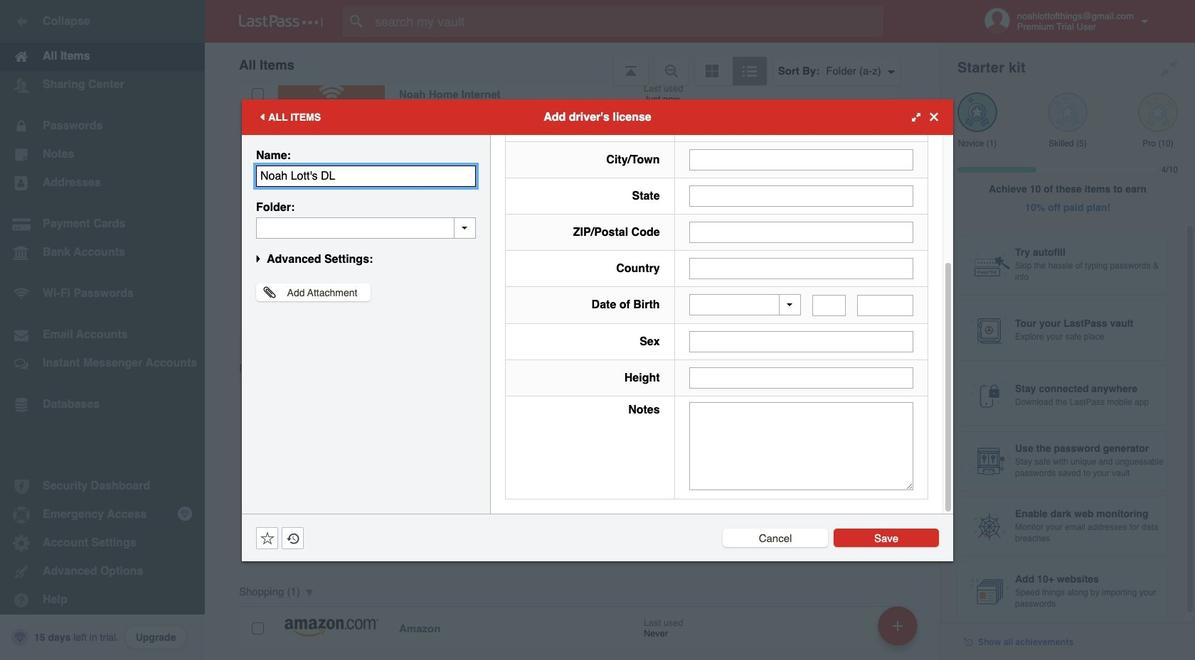 Task type: locate. For each thing, give the bounding box(es) containing it.
None text field
[[689, 149, 913, 171], [256, 165, 476, 187], [689, 186, 913, 207], [256, 217, 476, 239], [689, 222, 913, 243], [857, 295, 913, 316], [689, 367, 913, 389], [689, 402, 913, 491], [689, 149, 913, 171], [256, 165, 476, 187], [689, 186, 913, 207], [256, 217, 476, 239], [689, 222, 913, 243], [857, 295, 913, 316], [689, 367, 913, 389], [689, 402, 913, 491]]

None text field
[[689, 258, 913, 280], [812, 295, 846, 316], [689, 331, 913, 353], [689, 258, 913, 280], [812, 295, 846, 316], [689, 331, 913, 353]]

dialog
[[242, 0, 953, 562]]

Search search field
[[343, 6, 911, 37]]

new item navigation
[[873, 603, 926, 661]]



Task type: vqa. For each thing, say whether or not it's contained in the screenshot.
New Item icon
yes



Task type: describe. For each thing, give the bounding box(es) containing it.
new item image
[[893, 621, 903, 631]]

lastpass image
[[239, 15, 323, 28]]

main navigation navigation
[[0, 0, 205, 661]]

vault options navigation
[[205, 43, 940, 85]]

search my vault text field
[[343, 6, 911, 37]]



